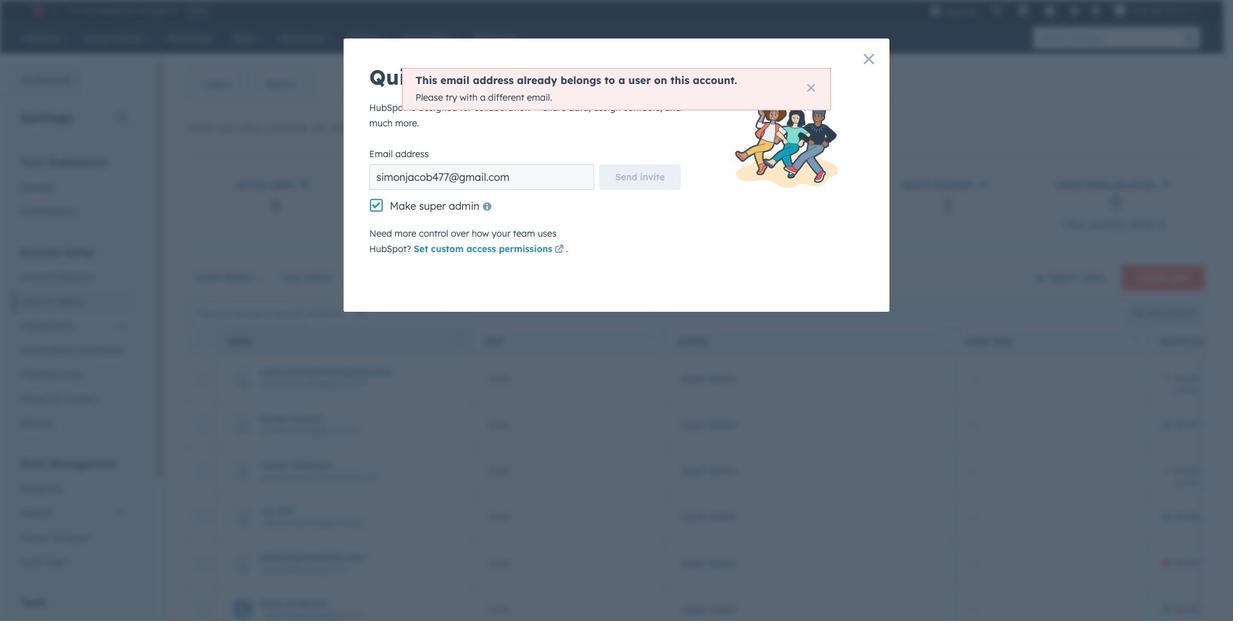 Task type: locate. For each thing, give the bounding box(es) containing it.
link opens in a new window image
[[555, 243, 564, 258], [555, 245, 564, 255]]

2 horizontal spatial press to sort. element
[[1132, 336, 1137, 347]]

your preferences element
[[13, 155, 134, 224]]

ascending sort. press to sort descending. image
[[458, 336, 462, 345]]

1 horizontal spatial press to sort. element
[[939, 336, 944, 347]]

press to sort. image
[[651, 336, 655, 345], [939, 336, 944, 345], [1132, 336, 1137, 345]]

marketplaces image
[[1017, 6, 1029, 17]]

3 press to sort. image from the left
[[1132, 336, 1137, 345]]

2 press to sort. image from the left
[[939, 336, 944, 345]]

dialog
[[344, 39, 890, 312]]

menu
[[923, 0, 1208, 21]]

1 horizontal spatial press to sort. image
[[939, 336, 944, 345]]

2 link opens in a new window image from the top
[[1158, 221, 1167, 231]]

close image
[[864, 54, 874, 64], [807, 84, 815, 92]]

press to sort. element
[[651, 336, 655, 347], [939, 336, 944, 347], [1132, 336, 1137, 347]]

account setup element
[[13, 245, 134, 436]]

0 horizontal spatial press to sort. element
[[651, 336, 655, 347]]

1 press to sort. image from the left
[[651, 336, 655, 345]]

alert
[[402, 68, 831, 110]]

navigation
[[187, 68, 312, 100]]

0 horizontal spatial press to sort. image
[[651, 336, 655, 345]]

2 horizontal spatial press to sort. image
[[1132, 336, 1137, 345]]

1 horizontal spatial close image
[[864, 54, 874, 64]]

ascending sort. press to sort descending. element
[[458, 336, 462, 347]]

Search HubSpot search field
[[1034, 27, 1179, 49]]

link opens in a new window image
[[1158, 218, 1167, 234], [1158, 221, 1167, 231]]

Search name or email address search field
[[190, 302, 376, 325]]

1 vertical spatial close image
[[807, 84, 815, 92]]



Task type: vqa. For each thing, say whether or not it's contained in the screenshot.
Search name or email address search field
yes



Task type: describe. For each thing, give the bounding box(es) containing it.
Enter email email field
[[369, 164, 594, 190]]

0 vertical spatial close image
[[864, 54, 874, 64]]

1 link opens in a new window image from the top
[[1158, 218, 1167, 234]]

2 press to sort. element from the left
[[939, 336, 944, 347]]

1 link opens in a new window image from the top
[[555, 243, 564, 258]]

3 press to sort. element from the left
[[1132, 336, 1137, 347]]

2 link opens in a new window image from the top
[[555, 245, 564, 255]]

0 horizontal spatial close image
[[807, 84, 815, 92]]

jer mill image
[[1114, 4, 1126, 16]]

1 press to sort. element from the left
[[651, 336, 655, 347]]

data management element
[[13, 457, 134, 575]]



